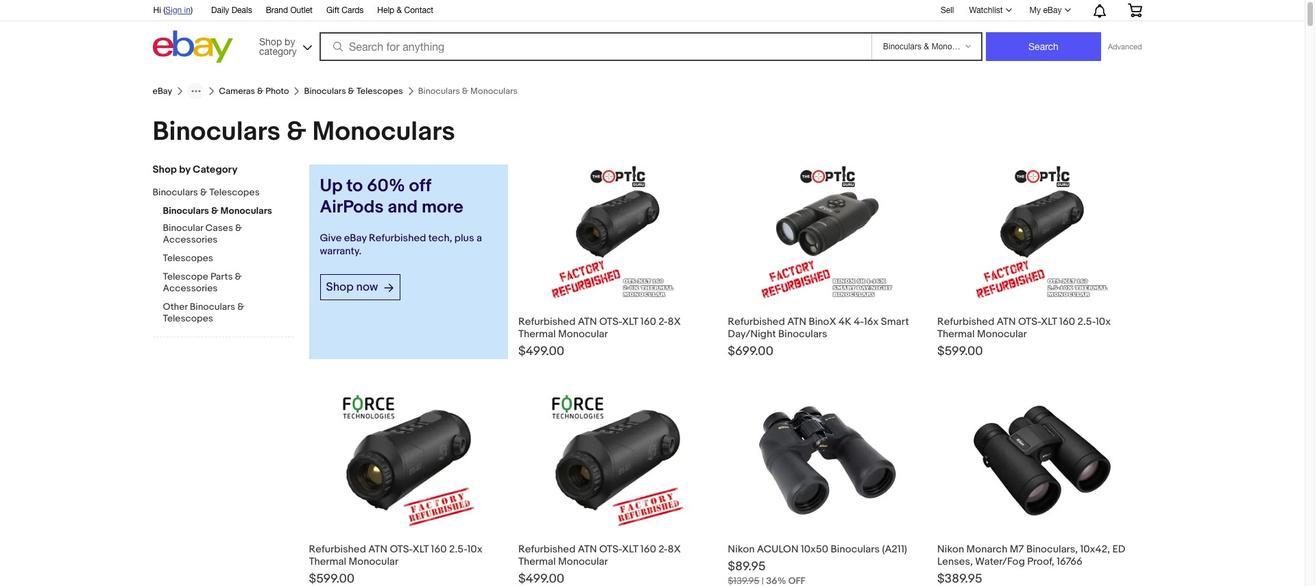 Task type: locate. For each thing, give the bounding box(es) containing it.
xlt inside refurbished atn ots-xlt 160 2.5-10x thermal monocular $599.00
[[1041, 315, 1057, 328]]

4k
[[839, 315, 852, 328]]

& inside account navigation
[[397, 5, 402, 15]]

gift cards link
[[326, 3, 364, 19]]

atn inside refurbished atn ots-xlt 160 2-8x thermal monocular $499.00
[[578, 315, 597, 328]]

nikon
[[728, 543, 755, 556], [937, 543, 964, 556]]

shop now link
[[320, 274, 401, 300]]

4-
[[854, 315, 864, 328]]

2 vertical spatial ebay
[[344, 232, 367, 245]]

nikon inside nikon monarch m7 binoculars, 10x42, ed lenses, water/fog proof, 16766
[[937, 543, 964, 556]]

10x50
[[801, 543, 829, 556]]

monocular inside 'refurbished atn ots-xlt 160 2.5-10x thermal monocular'
[[349, 555, 399, 568]]

160
[[641, 315, 656, 328], [1060, 315, 1075, 328], [431, 543, 447, 556], [641, 543, 656, 556]]

xlt for refurbished atn ots-xlt 160 2-8x thermal monocular $499.00
[[622, 315, 638, 328]]

& down photo
[[287, 116, 306, 148]]

1 horizontal spatial 10x
[[1096, 315, 1111, 328]]

monocular inside refurbished atn ots-xlt 160 2-8x thermal monocular
[[558, 555, 608, 568]]

160 for refurbished atn ots-xlt 160 2-8x thermal monocular $499.00
[[641, 315, 656, 328]]

ots-
[[599, 315, 622, 328], [1018, 315, 1041, 328], [390, 543, 412, 556], [599, 543, 622, 556]]

)
[[191, 5, 193, 15]]

&
[[397, 5, 402, 15], [257, 86, 264, 97], [348, 86, 355, 97], [287, 116, 306, 148], [200, 187, 207, 198], [211, 205, 218, 217], [235, 222, 242, 234], [235, 271, 242, 283], [237, 301, 244, 313]]

10x42,
[[1080, 543, 1110, 556]]

binoculars & telescopes binoculars & monoculars binocular cases & accessories telescopes telescope parts & accessories other binoculars & telescopes
[[153, 187, 272, 324]]

monocular inside refurbished atn ots-xlt 160 2.5-10x thermal monocular $599.00
[[977, 328, 1027, 341]]

sign in link
[[165, 5, 191, 15]]

refurbished atn ots-xlt 160 2-8x thermal monocular image
[[549, 165, 687, 302], [549, 392, 687, 529]]

now
[[356, 280, 378, 294]]

ots- inside refurbished atn ots-xlt 160 2.5-10x thermal monocular $599.00
[[1018, 315, 1041, 328]]

ots- for refurbished atn ots-xlt 160 2-8x thermal monocular $499.00
[[599, 315, 622, 328]]

& right help
[[397, 5, 402, 15]]

xlt inside 'refurbished atn ots-xlt 160 2.5-10x thermal monocular'
[[412, 543, 429, 556]]

monocular inside refurbished atn ots-xlt 160 2-8x thermal monocular $499.00
[[558, 328, 608, 341]]

binoculars left (a211)
[[831, 543, 880, 556]]

daily deals link
[[211, 3, 252, 19]]

binoculars & telescopes link down category
[[153, 187, 283, 200]]

0 horizontal spatial 10x
[[467, 543, 482, 556]]

2.5- inside 'refurbished atn ots-xlt 160 2.5-10x thermal monocular'
[[449, 543, 467, 556]]

parts
[[210, 271, 233, 283]]

xlt inside refurbished atn ots-xlt 160 2-8x thermal monocular
[[622, 543, 638, 556]]

refurbished inside refurbished atn ots-xlt 160 2-8x thermal monocular
[[518, 543, 576, 556]]

shop inside up to 60% off airpods and more give ebay refurbished tech, plus a warranty. element
[[326, 280, 354, 294]]

nikon inside nikon aculon 10x50 binoculars (a211) $89.95
[[728, 543, 755, 556]]

watchlist
[[969, 5, 1003, 15]]

ebay for give ebay refurbished tech, plus a warranty.
[[344, 232, 367, 245]]

refurbished inside the 'refurbished atn binox 4k 4-16x smart day/night binoculars $699.00'
[[728, 315, 785, 328]]

0 vertical spatial 8x
[[668, 315, 681, 328]]

xlt for refurbished atn ots-xlt 160 2.5-10x thermal monocular
[[412, 543, 429, 556]]

1 nikon from the left
[[728, 543, 755, 556]]

1 vertical spatial 2.5-
[[449, 543, 467, 556]]

shop by category button
[[253, 31, 315, 60]]

none text field inside up to 60% off airpods and more give ebay refurbished tech, plus a warranty. element
[[728, 575, 760, 586]]

None text field
[[728, 575, 760, 586]]

binoculars
[[304, 86, 346, 97], [153, 116, 281, 148], [153, 187, 198, 198], [163, 205, 209, 217], [190, 301, 235, 313], [778, 328, 827, 341], [831, 543, 880, 556]]

by
[[285, 36, 295, 47], [179, 163, 190, 176]]

0 horizontal spatial ebay
[[153, 86, 172, 97]]

other binoculars & telescopes link
[[163, 301, 293, 326]]

1 horizontal spatial by
[[285, 36, 295, 47]]

sell
[[941, 5, 954, 15]]

1 vertical spatial 10x
[[467, 543, 482, 556]]

2 horizontal spatial shop
[[326, 280, 354, 294]]

shop left now at the left of page
[[326, 280, 354, 294]]

refurbished atn ots-xlt 160 2.5-10x thermal monocular image
[[974, 165, 1111, 302], [340, 392, 477, 529]]

refurbished inside refurbished atn ots-xlt 160 2.5-10x thermal monocular $599.00
[[937, 315, 995, 328]]

shop down brand
[[259, 36, 282, 47]]

hi ( sign in )
[[153, 5, 193, 15]]

ots- inside refurbished atn ots-xlt 160 2-8x thermal monocular
[[599, 543, 622, 556]]

0 horizontal spatial nikon
[[728, 543, 755, 556]]

in
[[184, 5, 191, 15]]

refurbished atn ots-xlt 160 2.5-10x thermal monocular
[[309, 543, 482, 568]]

brand
[[266, 5, 288, 15]]

0 vertical spatial 2-
[[659, 315, 668, 328]]

a
[[477, 232, 482, 245]]

2- inside refurbished atn ots-xlt 160 2-8x thermal monocular $499.00
[[659, 315, 668, 328]]

0 vertical spatial ebay
[[1043, 5, 1062, 15]]

monoculars
[[312, 116, 455, 148], [221, 205, 272, 217]]

0 vertical spatial by
[[285, 36, 295, 47]]

nikon monarch m7 binoculars, 10x42, ed lenses, water/fog proof, 16766 link
[[937, 392, 1147, 586]]

& up cases
[[211, 205, 218, 217]]

0 horizontal spatial refurbished atn ots-xlt 160 2.5-10x thermal monocular image
[[340, 392, 477, 529]]

monocular
[[558, 328, 608, 341], [977, 328, 1027, 341], [349, 555, 399, 568], [558, 555, 608, 568]]

1 vertical spatial shop
[[153, 163, 177, 176]]

ebay for my ebay
[[1043, 5, 1062, 15]]

& down shop by category
[[200, 187, 207, 198]]

2 accessories from the top
[[163, 283, 218, 294]]

accessories up other
[[163, 283, 218, 294]]

smart
[[881, 315, 909, 328]]

refurbished atn ots-xlt 160 2.5-10x thermal monocular link
[[309, 392, 518, 586]]

by inside shop by category
[[285, 36, 295, 47]]

daily
[[211, 5, 229, 15]]

2- inside refurbished atn ots-xlt 160 2-8x thermal monocular
[[659, 543, 668, 556]]

1 vertical spatial by
[[179, 163, 190, 176]]

None submit
[[986, 32, 1101, 61]]

binoculars left 4k
[[778, 328, 827, 341]]

atn inside refurbished atn ots-xlt 160 2.5-10x thermal monocular $599.00
[[997, 315, 1016, 328]]

10x for refurbished atn ots-xlt 160 2.5-10x thermal monocular
[[467, 543, 482, 556]]

help & contact
[[377, 5, 433, 15]]

8x inside refurbished atn ots-xlt 160 2-8x thermal monocular $499.00
[[668, 315, 681, 328]]

1 8x from the top
[[668, 315, 681, 328]]

& left photo
[[257, 86, 264, 97]]

ebay inside give ebay refurbished tech, plus a warranty.
[[344, 232, 367, 245]]

0 vertical spatial refurbished atn ots-xlt 160 2-8x thermal monocular image
[[549, 165, 687, 302]]

refurbished inside refurbished atn ots-xlt 160 2-8x thermal monocular $499.00
[[518, 315, 576, 328]]

monoculars down binoculars & telescopes
[[312, 116, 455, 148]]

0 horizontal spatial 2.5-
[[449, 543, 467, 556]]

nikon up $89.95 at the bottom right of page
[[728, 543, 755, 556]]

deals
[[232, 5, 252, 15]]

1 2- from the top
[[659, 315, 668, 328]]

telescopes
[[357, 86, 403, 97], [209, 187, 260, 198], [163, 252, 213, 264], [163, 313, 213, 324]]

nikon monarch m7 binoculars, 10x42, ed lenses, water/fog proof, 16766
[[937, 543, 1126, 568]]

to
[[347, 176, 363, 197]]

ots- inside refurbished atn ots-xlt 160 2-8x thermal monocular $499.00
[[599, 315, 622, 328]]

shop left category
[[153, 163, 177, 176]]

1 vertical spatial ebay
[[153, 86, 172, 97]]

1 vertical spatial monoculars
[[221, 205, 272, 217]]

2 nikon from the left
[[937, 543, 964, 556]]

binocular
[[163, 222, 203, 234]]

thermal inside refurbished atn ots-xlt 160 2-8x thermal monocular $499.00
[[518, 328, 556, 341]]

10x for refurbished atn ots-xlt 160 2.5-10x thermal monocular $599.00
[[1096, 315, 1111, 328]]

binoculars up binoculars & monoculars
[[304, 86, 346, 97]]

2 8x from the top
[[668, 543, 681, 556]]

thermal inside refurbished atn ots-xlt 160 2-8x thermal monocular
[[518, 555, 556, 568]]

1 horizontal spatial shop
[[259, 36, 282, 47]]

cameras
[[219, 86, 255, 97]]

1 horizontal spatial 2.5-
[[1078, 315, 1096, 328]]

thermal inside 'refurbished atn ots-xlt 160 2.5-10x thermal monocular'
[[309, 555, 346, 568]]

0 horizontal spatial shop
[[153, 163, 177, 176]]

160 inside refurbished atn ots-xlt 160 2-8x thermal monocular
[[641, 543, 656, 556]]

by left category
[[179, 163, 190, 176]]

shop by category
[[153, 163, 238, 176]]

ots- for refurbished atn ots-xlt 160 2.5-10x thermal monocular $599.00
[[1018, 315, 1041, 328]]

160 inside 'refurbished atn ots-xlt 160 2.5-10x thermal monocular'
[[431, 543, 447, 556]]

0 vertical spatial refurbished atn ots-xlt 160 2.5-10x thermal monocular image
[[974, 165, 1111, 302]]

up to 60% off airpods and more give ebay refurbished tech, plus a warranty. element
[[303, 148, 1152, 586]]

monoculars up binocular cases & accessories link
[[221, 205, 272, 217]]

ebay
[[1043, 5, 1062, 15], [153, 86, 172, 97], [344, 232, 367, 245]]

atn inside the 'refurbished atn binox 4k 4-16x smart day/night binoculars $699.00'
[[787, 315, 807, 328]]

2.5-
[[1078, 315, 1096, 328], [449, 543, 467, 556]]

thermal for refurbished atn ots-xlt 160 2-8x thermal monocular $499.00
[[518, 328, 556, 341]]

& right cases
[[235, 222, 242, 234]]

1 horizontal spatial ebay
[[344, 232, 367, 245]]

2 vertical spatial shop
[[326, 280, 354, 294]]

1 vertical spatial refurbished atn ots-xlt 160 2.5-10x thermal monocular image
[[340, 392, 477, 529]]

shop
[[259, 36, 282, 47], [153, 163, 177, 176], [326, 280, 354, 294]]

shop now
[[326, 280, 378, 294]]

1 vertical spatial binoculars & telescopes link
[[153, 187, 283, 200]]

2 2- from the top
[[659, 543, 668, 556]]

0 vertical spatial monoculars
[[312, 116, 455, 148]]

nikon left monarch at the bottom of page
[[937, 543, 964, 556]]

refurbished for refurbished atn ots-xlt 160 2.5-10x thermal monocular $599.00
[[937, 315, 995, 328]]

0 horizontal spatial monoculars
[[221, 205, 272, 217]]

10x inside refurbished atn ots-xlt 160 2.5-10x thermal monocular $599.00
[[1096, 315, 1111, 328]]

2.5- inside refurbished atn ots-xlt 160 2.5-10x thermal monocular $599.00
[[1078, 315, 1096, 328]]

help & contact link
[[377, 3, 433, 19]]

0 vertical spatial accessories
[[163, 234, 218, 245]]

by inside binoculars & monoculars main content
[[179, 163, 190, 176]]

1 vertical spatial 2-
[[659, 543, 668, 556]]

ebay inside "link"
[[1043, 5, 1062, 15]]

cases
[[205, 222, 233, 234]]

binoculars & telescopes link
[[304, 86, 403, 97], [153, 187, 283, 200]]

refurbished inside 'refurbished atn ots-xlt 160 2.5-10x thermal monocular'
[[309, 543, 366, 556]]

1 vertical spatial 8x
[[668, 543, 681, 556]]

accessories up "telescope"
[[163, 234, 218, 245]]

1 vertical spatial refurbished atn ots-xlt 160 2-8x thermal monocular image
[[549, 392, 687, 529]]

xlt
[[622, 315, 638, 328], [1041, 315, 1057, 328], [412, 543, 429, 556], [622, 543, 638, 556]]

$599.00
[[937, 344, 983, 359]]

shop by category banner
[[146, 0, 1152, 67]]

shop inside shop by category
[[259, 36, 282, 47]]

160 for refurbished atn ots-xlt 160 2-8x thermal monocular
[[641, 543, 656, 556]]

1 horizontal spatial nikon
[[937, 543, 964, 556]]

advanced link
[[1101, 33, 1149, 60]]

1 horizontal spatial binoculars & telescopes link
[[304, 86, 403, 97]]

ed
[[1113, 543, 1126, 556]]

cards
[[342, 5, 364, 15]]

binoculars & telescopes link up binoculars & monoculars
[[304, 86, 403, 97]]

8x inside refurbished atn ots-xlt 160 2-8x thermal monocular
[[668, 543, 681, 556]]

thermal for refurbished atn ots-xlt 160 2.5-10x thermal monocular $599.00
[[937, 328, 975, 341]]

outlet
[[290, 5, 313, 15]]

& down telescope parts & accessories 'link'
[[237, 301, 244, 313]]

0 vertical spatial shop
[[259, 36, 282, 47]]

2 horizontal spatial ebay
[[1043, 5, 1062, 15]]

0 vertical spatial 10x
[[1096, 315, 1111, 328]]

thermal
[[518, 328, 556, 341], [937, 328, 975, 341], [309, 555, 346, 568], [518, 555, 556, 568]]

0 horizontal spatial binoculars & telescopes link
[[153, 187, 283, 200]]

0 horizontal spatial by
[[179, 163, 190, 176]]

10x inside 'refurbished atn ots-xlt 160 2.5-10x thermal monocular'
[[467, 543, 482, 556]]

by down brand outlet link
[[285, 36, 295, 47]]

1 horizontal spatial refurbished atn ots-xlt 160 2.5-10x thermal monocular image
[[974, 165, 1111, 302]]

0 vertical spatial 2.5-
[[1078, 315, 1096, 328]]

brand outlet link
[[266, 3, 313, 19]]

1 vertical spatial accessories
[[163, 283, 218, 294]]

thermal inside refurbished atn ots-xlt 160 2.5-10x thermal monocular $599.00
[[937, 328, 975, 341]]

$499.00
[[518, 344, 565, 359]]

2- for refurbished atn ots-xlt 160 2-8x thermal monocular $499.00
[[659, 315, 668, 328]]

16x
[[864, 315, 879, 328]]

xlt inside refurbished atn ots-xlt 160 2-8x thermal monocular $499.00
[[622, 315, 638, 328]]

160 inside refurbished atn ots-xlt 160 2-8x thermal monocular $499.00
[[641, 315, 656, 328]]

telescopes link
[[163, 252, 293, 265]]

60%
[[367, 176, 405, 197]]

monocular for refurbished atn ots-xlt 160 2.5-10x thermal monocular
[[349, 555, 399, 568]]

nikon for ed
[[937, 543, 964, 556]]

ots- inside 'refurbished atn ots-xlt 160 2.5-10x thermal monocular'
[[390, 543, 412, 556]]

category
[[193, 163, 238, 176]]

atn inside 'refurbished atn ots-xlt 160 2.5-10x thermal monocular'
[[368, 543, 388, 556]]

accessories
[[163, 234, 218, 245], [163, 283, 218, 294]]

2-
[[659, 315, 668, 328], [659, 543, 668, 556]]

160 inside refurbished atn ots-xlt 160 2.5-10x thermal monocular $599.00
[[1060, 315, 1075, 328]]

water/fog
[[975, 555, 1025, 568]]

160 for refurbished atn ots-xlt 160 2.5-10x thermal monocular
[[431, 543, 447, 556]]

hi
[[153, 5, 161, 15]]



Task type: describe. For each thing, give the bounding box(es) containing it.
(
[[163, 5, 165, 15]]

xlt for refurbished atn ots-xlt 160 2.5-10x thermal monocular $599.00
[[1041, 315, 1057, 328]]

your shopping cart image
[[1127, 3, 1143, 17]]

nikon monarch m7 binoculars, 10x42, ed lenses, water/fog proof, 16766 image
[[974, 392, 1111, 529]]

$89.95
[[728, 560, 766, 575]]

give
[[320, 232, 342, 245]]

day/night
[[728, 328, 776, 341]]

Search for anything text field
[[322, 34, 869, 60]]

up to 60% off airpods and more
[[320, 176, 463, 218]]

binoculars,
[[1026, 543, 1078, 556]]

shop for shop by category
[[153, 163, 177, 176]]

refurbished for refurbished atn ots-xlt 160 2-8x thermal monocular
[[518, 543, 576, 556]]

lenses,
[[937, 555, 973, 568]]

binoculars inside the 'refurbished atn binox 4k 4-16x smart day/night binoculars $699.00'
[[778, 328, 827, 341]]

1 accessories from the top
[[163, 234, 218, 245]]

refurbished atn binox 4k 4-16x smart day/night binoculars image
[[759, 165, 896, 302]]

contact
[[404, 5, 433, 15]]

binoculars & telescopes
[[304, 86, 403, 97]]

thermal for refurbished atn ots-xlt 160 2.5-10x thermal monocular
[[309, 555, 346, 568]]

refurbished atn ots-xlt 160 2-8x thermal monocular link
[[518, 392, 728, 586]]

my ebay link
[[1022, 2, 1077, 19]]

ots- for refurbished atn ots-xlt 160 2.5-10x thermal monocular
[[390, 543, 412, 556]]

0 vertical spatial binoculars & telescopes link
[[304, 86, 403, 97]]

binox
[[809, 315, 836, 328]]

by for category
[[285, 36, 295, 47]]

ots- for refurbished atn ots-xlt 160 2-8x thermal monocular
[[599, 543, 622, 556]]

refurbished atn ots-xlt 160 2-8x thermal monocular $499.00
[[518, 315, 681, 359]]

by for category
[[179, 163, 190, 176]]

(a211)
[[882, 543, 907, 556]]

binoculars down shop by category
[[153, 187, 198, 198]]

& right parts
[[235, 271, 242, 283]]

atn for $699.00
[[787, 315, 807, 328]]

refurbished atn ots-xlt 160 2.5-10x thermal monocular image inside refurbished atn ots-xlt 160 2.5-10x thermal monocular link
[[340, 392, 477, 529]]

atn for $599.00
[[997, 315, 1016, 328]]

more
[[422, 197, 463, 218]]

monarch
[[967, 543, 1008, 556]]

account navigation
[[146, 0, 1152, 21]]

other
[[163, 301, 188, 313]]

refurbished for refurbished atn ots-xlt 160 2.5-10x thermal monocular
[[309, 543, 366, 556]]

shop by category
[[259, 36, 297, 57]]

ebay link
[[153, 86, 172, 97]]

telescope
[[163, 271, 208, 283]]

binoculars up category
[[153, 116, 281, 148]]

2.5- for refurbished atn ots-xlt 160 2.5-10x thermal monocular $599.00
[[1078, 315, 1096, 328]]

8x for refurbished atn ots-xlt 160 2-8x thermal monocular $499.00
[[668, 315, 681, 328]]

8x for refurbished atn ots-xlt 160 2-8x thermal monocular
[[668, 543, 681, 556]]

cameras & photo
[[219, 86, 289, 97]]

airpods
[[320, 197, 384, 218]]

binoculars & monoculars
[[153, 116, 455, 148]]

warranty.
[[320, 245, 361, 258]]

sign
[[165, 5, 182, 15]]

shop for shop by category
[[259, 36, 282, 47]]

16766
[[1057, 555, 1083, 568]]

refurbished atn ots-xlt 160 2-8x thermal monocular
[[518, 543, 681, 568]]

proof,
[[1027, 555, 1055, 568]]

cameras & photo link
[[219, 86, 289, 97]]

gift
[[326, 5, 339, 15]]

shop for shop now
[[326, 280, 354, 294]]

daily deals
[[211, 5, 252, 15]]

give ebay refurbished tech, plus a warranty.
[[320, 232, 482, 258]]

1 refurbished atn ots-xlt 160 2-8x thermal monocular image from the top
[[549, 165, 687, 302]]

watchlist link
[[962, 2, 1018, 19]]

brand outlet
[[266, 5, 313, 15]]

off
[[409, 176, 431, 197]]

tech,
[[428, 232, 452, 245]]

binoculars up binocular
[[163, 205, 209, 217]]

my
[[1030, 5, 1041, 15]]

none submit inside the shop by category banner
[[986, 32, 1101, 61]]

nikon aculon 10x50 binoculars (a211) image
[[759, 392, 896, 529]]

2.5- for refurbished atn ots-xlt 160 2.5-10x thermal monocular
[[449, 543, 467, 556]]

category
[[259, 46, 297, 57]]

monocular for refurbished atn ots-xlt 160 2.5-10x thermal monocular $599.00
[[977, 328, 1027, 341]]

advanced
[[1108, 43, 1142, 51]]

binoculars & monoculars main content
[[142, 77, 1163, 586]]

monoculars inside binoculars & telescopes binoculars & monoculars binocular cases & accessories telescopes telescope parts & accessories other binoculars & telescopes
[[221, 205, 272, 217]]

1 horizontal spatial monoculars
[[312, 116, 455, 148]]

help
[[377, 5, 394, 15]]

refurbished atn binox 4k 4-16x smart day/night binoculars $699.00
[[728, 315, 909, 359]]

nikon aculon 10x50 binoculars (a211) $89.95
[[728, 543, 907, 575]]

monocular for refurbished atn ots-xlt 160 2-8x thermal monocular
[[558, 555, 608, 568]]

2 refurbished atn ots-xlt 160 2-8x thermal monocular image from the top
[[549, 392, 687, 529]]

thermal for refurbished atn ots-xlt 160 2-8x thermal monocular
[[518, 555, 556, 568]]

up
[[320, 176, 343, 197]]

160 for refurbished atn ots-xlt 160 2.5-10x thermal monocular $599.00
[[1060, 315, 1075, 328]]

plus
[[455, 232, 474, 245]]

2- for refurbished atn ots-xlt 160 2-8x thermal monocular
[[659, 543, 668, 556]]

& up binoculars & monoculars
[[348, 86, 355, 97]]

refurbished atn ots-xlt 160 2.5-10x thermal monocular $599.00
[[937, 315, 1111, 359]]

photo
[[266, 86, 289, 97]]

atn for $499.00
[[578, 315, 597, 328]]

sell link
[[935, 5, 960, 15]]

xlt for refurbished atn ots-xlt 160 2-8x thermal monocular
[[622, 543, 638, 556]]

telescope parts & accessories link
[[163, 271, 293, 296]]

my ebay
[[1030, 5, 1062, 15]]

atn inside refurbished atn ots-xlt 160 2-8x thermal monocular
[[578, 543, 597, 556]]

binoculars inside nikon aculon 10x50 binoculars (a211) $89.95
[[831, 543, 880, 556]]

aculon
[[757, 543, 799, 556]]

binoculars down telescope parts & accessories 'link'
[[190, 301, 235, 313]]

$699.00
[[728, 344, 774, 359]]

gift cards
[[326, 5, 364, 15]]

refurbished inside give ebay refurbished tech, plus a warranty.
[[369, 232, 426, 245]]

nikon for $89.95
[[728, 543, 755, 556]]

refurbished for refurbished atn binox 4k 4-16x smart day/night binoculars $699.00
[[728, 315, 785, 328]]

monocular for refurbished atn ots-xlt 160 2-8x thermal monocular $499.00
[[558, 328, 608, 341]]

binocular cases & accessories link
[[163, 222, 293, 247]]

m7
[[1010, 543, 1024, 556]]

refurbished for refurbished atn ots-xlt 160 2-8x thermal monocular $499.00
[[518, 315, 576, 328]]

and
[[388, 197, 418, 218]]



Task type: vqa. For each thing, say whether or not it's contained in the screenshot.
ATV, Side-by-Side & UTV Parts LINK
no



